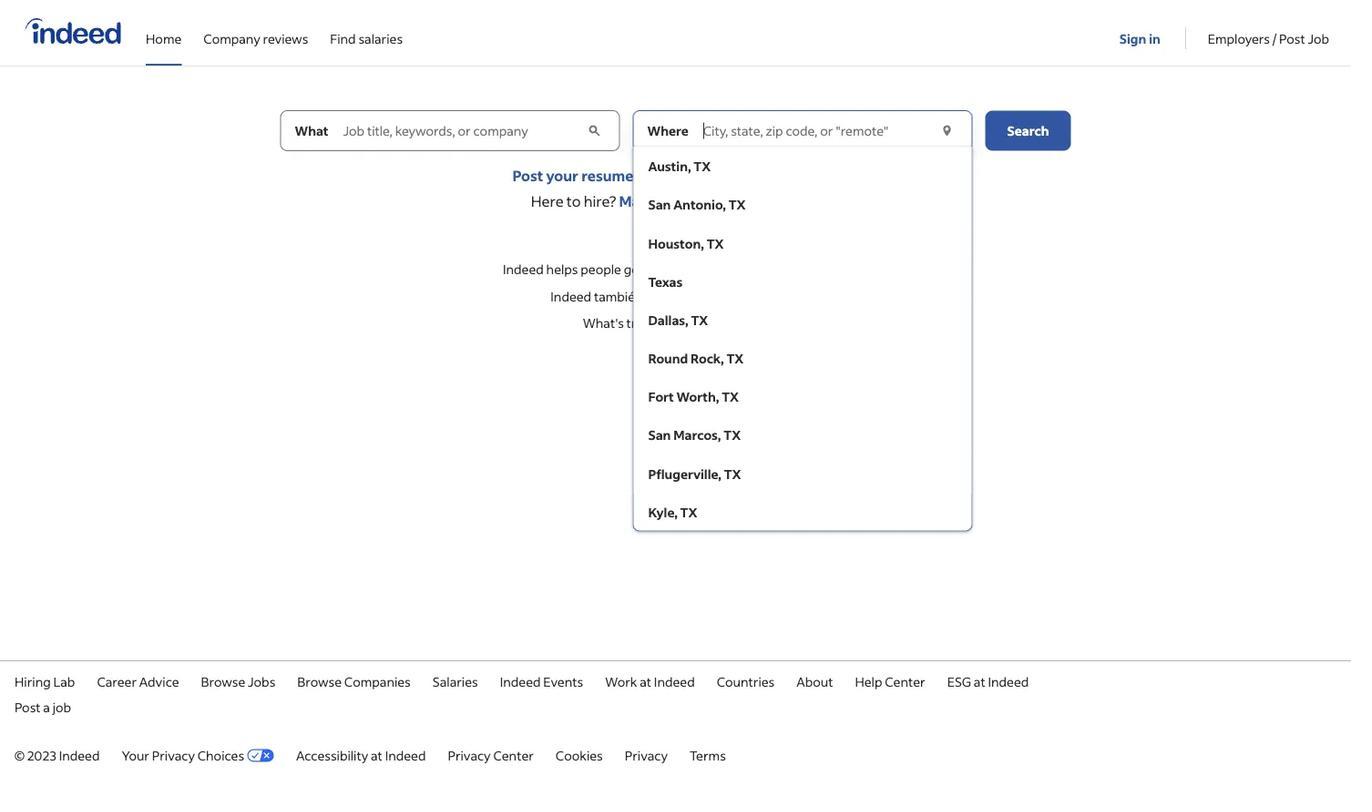 Task type: vqa. For each thing, say whether or not it's contained in the screenshot.
shared
yes



Task type: describe. For each thing, give the bounding box(es) containing it.
antonio,
[[674, 197, 726, 213]]

©
[[15, 747, 25, 764]]

events
[[544, 674, 584, 690]]

match with candidates today link
[[619, 192, 821, 211]]

san for san marcos, tx
[[649, 427, 671, 444]]

privacy center link
[[448, 747, 534, 764]]

tx up the 16
[[707, 235, 724, 252]]

indeed events link
[[500, 674, 584, 690]]

career advice link
[[97, 674, 179, 690]]

esg
[[948, 674, 972, 690]]

choices
[[198, 747, 244, 764]]

pflugerville,
[[649, 466, 722, 482]]

browse for browse jobs
[[201, 674, 245, 690]]

in
[[1150, 30, 1161, 46]]

career
[[97, 674, 137, 690]]

company
[[204, 30, 261, 46]]

million
[[724, 261, 763, 278]]

indeed down helps
[[551, 288, 592, 305]]

work at indeed link
[[605, 674, 695, 690]]

tx right pflugerville, at the bottom of the page
[[724, 466, 741, 482]]

hiring
[[15, 674, 51, 690]]

fort
[[649, 389, 674, 405]]

companies
[[344, 674, 411, 690]]

helps
[[547, 261, 578, 278]]

people
[[581, 261, 622, 278]]

here
[[531, 192, 564, 211]]

here to hire? match with candidates today
[[531, 192, 821, 211]]

indeed left helps
[[503, 261, 544, 278]]

browse for browse companies
[[297, 674, 342, 690]]

employers / post job
[[1208, 30, 1330, 46]]

1 vertical spatial post
[[513, 166, 543, 185]]

stories
[[765, 261, 805, 278]]

browse companies link
[[297, 674, 411, 690]]

work
[[605, 674, 638, 690]]

takes
[[690, 166, 726, 185]]

job
[[1308, 30, 1330, 46]]

tx right marcos,
[[724, 427, 741, 444]]

hiring lab
[[15, 674, 75, 690]]

16
[[708, 261, 721, 278]]

privacy center
[[448, 747, 534, 764]]

está
[[646, 288, 671, 305]]

countries
[[717, 674, 775, 690]]

terms link
[[690, 747, 726, 764]]

indeed inside esg at indeed post a job
[[988, 674, 1029, 690]]

with
[[666, 192, 698, 211]]

your
[[122, 747, 149, 764]]

clear element for what
[[585, 122, 604, 140]]

post your resume link
[[513, 166, 634, 185]]

reviews
[[263, 30, 308, 46]]

employers / post job link
[[1208, 0, 1330, 62]]

post inside employers / post job link
[[1280, 30, 1306, 46]]

your privacy choices
[[122, 747, 244, 764]]

san antonio, tx
[[649, 197, 746, 213]]

job
[[53, 699, 71, 716]]

indeed events
[[500, 674, 584, 690]]

indeed right 2023
[[59, 747, 100, 764]]

company reviews
[[204, 30, 308, 46]]

hiring lab link
[[15, 674, 75, 690]]

match
[[619, 192, 663, 211]]

san for san antonio, tx
[[649, 197, 671, 213]]

sign in link
[[1120, 1, 1164, 63]]

at for work
[[640, 674, 652, 690]]

tx right kyle,
[[681, 504, 698, 521]]

center for help center
[[885, 674, 926, 690]]

work at indeed
[[605, 674, 695, 690]]

employers
[[1208, 30, 1271, 46]]

houston, tx
[[649, 235, 724, 252]]

tx down it only takes a few seconds
[[729, 197, 746, 213]]

company reviews link
[[204, 0, 308, 62]]

What field
[[340, 111, 584, 151]]

suggestions list box
[[633, 147, 973, 532]]

salaries link
[[433, 674, 478, 690]]

shared
[[808, 261, 849, 278]]

advice
[[139, 674, 179, 690]]

clear image
[[585, 122, 604, 140]]

indeed right work
[[654, 674, 695, 690]]

on
[[680, 315, 696, 331]]

clear image
[[938, 122, 957, 140]]

search
[[1008, 123, 1050, 139]]

lab
[[53, 674, 75, 690]]

your
[[546, 166, 579, 185]]

help
[[855, 674, 883, 690]]

también
[[594, 288, 643, 305]]

browse jobs link
[[201, 674, 276, 690]]

what
[[295, 123, 329, 139]]

trending
[[627, 315, 678, 331]]

only
[[658, 166, 687, 185]]

texas
[[649, 274, 683, 290]]

few
[[740, 166, 765, 185]]

indeed right accessibility
[[385, 747, 426, 764]]

help center link
[[855, 674, 926, 690]]

esg at indeed link
[[948, 674, 1029, 690]]



Task type: locate. For each thing, give the bounding box(es) containing it.
0 horizontal spatial clear element
[[585, 122, 604, 140]]

privacy for privacy link
[[625, 747, 668, 764]]

dallas, tx
[[649, 312, 709, 328]]

1 horizontal spatial privacy
[[448, 747, 491, 764]]

sign
[[1120, 30, 1147, 46]]

tx right worth,
[[722, 389, 739, 405]]

kyle,
[[649, 504, 678, 521]]

a left few
[[729, 166, 737, 185]]

at for accessibility
[[371, 747, 383, 764]]

2 vertical spatial post
[[15, 699, 41, 716]]

post your resume
[[513, 166, 634, 185]]

indeed también está disponible en
[[551, 288, 754, 305]]

1 vertical spatial center
[[493, 747, 534, 764]]

0 vertical spatial post
[[1280, 30, 1306, 46]]

post inside esg at indeed post a job
[[15, 699, 41, 716]]

esg at indeed post a job
[[15, 674, 1029, 716]]

what's trending on indeed button
[[581, 312, 771, 334]]

at inside esg at indeed post a job
[[974, 674, 986, 690]]

find salaries
[[330, 30, 403, 46]]

post down hiring
[[15, 699, 41, 716]]

privacy link
[[625, 747, 668, 764]]

section
[[0, 252, 1352, 314]]

marcos,
[[674, 427, 721, 444]]

over 16 million stories shared link
[[677, 261, 849, 278]]

1 horizontal spatial center
[[885, 674, 926, 690]]

home link
[[146, 0, 182, 62]]

post right / on the top of the page
[[1280, 30, 1306, 46]]

3 privacy from the left
[[625, 747, 668, 764]]

clear element left the search button
[[938, 122, 957, 140]]

austin, tx
[[649, 158, 711, 175]]

pflugerville, tx
[[649, 466, 741, 482]]

san down it
[[649, 197, 671, 213]]

find salaries link
[[330, 0, 403, 62]]

0 vertical spatial san
[[649, 197, 671, 213]]

houston,
[[649, 235, 705, 252]]

about
[[797, 674, 833, 690]]

privacy
[[152, 747, 195, 764], [448, 747, 491, 764], [625, 747, 668, 764]]

tx down disponible
[[691, 312, 709, 328]]

clear element for where
[[938, 122, 957, 140]]

None search field
[[280, 110, 1071, 532]]

1 vertical spatial a
[[43, 699, 50, 716]]

0 horizontal spatial post
[[15, 699, 41, 716]]

privacy right your
[[152, 747, 195, 764]]

2 san from the top
[[649, 427, 671, 444]]

0 horizontal spatial privacy
[[152, 747, 195, 764]]

clear element up resume
[[585, 122, 604, 140]]

about link
[[797, 674, 833, 690]]

search button
[[986, 111, 1071, 151]]

0 horizontal spatial at
[[371, 747, 383, 764]]

candidates
[[700, 192, 777, 211]]

a inside main content
[[729, 166, 737, 185]]

it
[[646, 166, 655, 185]]

2 horizontal spatial post
[[1280, 30, 1306, 46]]

at for esg
[[974, 674, 986, 690]]

where
[[648, 123, 689, 139]]

center
[[885, 674, 926, 690], [493, 747, 534, 764]]

round rock, tx
[[649, 350, 744, 367]]

post up here
[[513, 166, 543, 185]]

what's trending on indeed
[[583, 315, 739, 331]]

1 horizontal spatial post
[[513, 166, 543, 185]]

hire?
[[584, 192, 616, 211]]

main content containing post your resume
[[0, 110, 1352, 532]]

1 horizontal spatial browse
[[297, 674, 342, 690]]

clear element
[[585, 122, 604, 140], [938, 122, 957, 140]]

a left job
[[43, 699, 50, 716]]

none search field containing what
[[280, 110, 1071, 532]]

indeed helps people get jobs: over 16 million stories shared
[[503, 261, 849, 278]]

browse companies
[[297, 674, 411, 690]]

to
[[567, 192, 581, 211]]

tx right "rock,"
[[727, 350, 744, 367]]

rock,
[[691, 350, 724, 367]]

0 vertical spatial center
[[885, 674, 926, 690]]

0 horizontal spatial browse
[[201, 674, 245, 690]]

1 horizontal spatial a
[[729, 166, 737, 185]]

cookies
[[556, 747, 603, 764]]

get
[[624, 261, 644, 278]]

home
[[146, 30, 182, 46]]

0 horizontal spatial center
[[493, 747, 534, 764]]

Where field
[[700, 111, 937, 151]]

tx right 'only'
[[694, 158, 711, 175]]

countries link
[[717, 674, 775, 690]]

indeed
[[503, 261, 544, 278], [551, 288, 592, 305], [698, 315, 739, 331], [500, 674, 541, 690], [654, 674, 695, 690], [988, 674, 1029, 690], [59, 747, 100, 764], [385, 747, 426, 764]]

san marcos, tx
[[649, 427, 741, 444]]

at right work
[[640, 674, 652, 690]]

dallas,
[[649, 312, 689, 328]]

/
[[1273, 30, 1277, 46]]

your privacy choices link
[[122, 747, 274, 764]]

jobs
[[248, 674, 276, 690]]

indeed left events in the bottom left of the page
[[500, 674, 541, 690]]

1 clear element from the left
[[585, 122, 604, 140]]

2 privacy from the left
[[448, 747, 491, 764]]

browse right jobs
[[297, 674, 342, 690]]

find
[[330, 30, 356, 46]]

tx
[[694, 158, 711, 175], [729, 197, 746, 213], [707, 235, 724, 252], [691, 312, 709, 328], [727, 350, 744, 367], [722, 389, 739, 405], [724, 427, 741, 444], [724, 466, 741, 482], [681, 504, 698, 521]]

indeed down disponible
[[698, 315, 739, 331]]

1 vertical spatial san
[[649, 427, 671, 444]]

browse left jobs
[[201, 674, 245, 690]]

help center
[[855, 674, 926, 690]]

disponible
[[673, 288, 734, 305]]

at right esg
[[974, 674, 986, 690]]

at right accessibility
[[371, 747, 383, 764]]

post a job link
[[15, 699, 71, 716]]

2 clear element from the left
[[938, 122, 957, 140]]

0 vertical spatial a
[[729, 166, 737, 185]]

it only takes a few seconds
[[646, 166, 824, 185]]

privacy for privacy center
[[448, 747, 491, 764]]

1 privacy from the left
[[152, 747, 195, 764]]

2023
[[27, 747, 56, 764]]

indeed right esg
[[988, 674, 1029, 690]]

2 browse from the left
[[297, 674, 342, 690]]

2 horizontal spatial at
[[974, 674, 986, 690]]

post
[[1280, 30, 1306, 46], [513, 166, 543, 185], [15, 699, 41, 716]]

1 browse from the left
[[201, 674, 245, 690]]

center right help
[[885, 674, 926, 690]]

round
[[649, 350, 688, 367]]

center down esg at indeed post a job
[[493, 747, 534, 764]]

kyle, tx
[[649, 504, 698, 521]]

privacy left 'terms'
[[625, 747, 668, 764]]

cookies link
[[556, 747, 603, 764]]

accessibility
[[296, 747, 368, 764]]

privacy down the salaries
[[448, 747, 491, 764]]

browse jobs
[[201, 674, 276, 690]]

seconds
[[768, 166, 824, 185]]

today
[[780, 192, 821, 211]]

terms
[[690, 747, 726, 764]]

a
[[729, 166, 737, 185], [43, 699, 50, 716]]

0 horizontal spatial a
[[43, 699, 50, 716]]

fort worth, tx
[[649, 389, 739, 405]]

center for privacy center
[[493, 747, 534, 764]]

salaries
[[433, 674, 478, 690]]

main content
[[0, 110, 1352, 532]]

1 horizontal spatial at
[[640, 674, 652, 690]]

san left marcos,
[[649, 427, 671, 444]]

1 horizontal spatial clear element
[[938, 122, 957, 140]]

a inside esg at indeed post a job
[[43, 699, 50, 716]]

2 horizontal spatial privacy
[[625, 747, 668, 764]]

indeed inside what's trending on indeed dropdown button
[[698, 315, 739, 331]]

career advice
[[97, 674, 179, 690]]

sign in
[[1120, 30, 1161, 46]]

section containing indeed helps people get jobs:
[[0, 252, 1352, 314]]

salaries
[[359, 30, 403, 46]]

resume
[[582, 166, 634, 185]]

1 san from the top
[[649, 197, 671, 213]]

jobs:
[[646, 261, 674, 278]]

accessibility at indeed
[[296, 747, 426, 764]]



